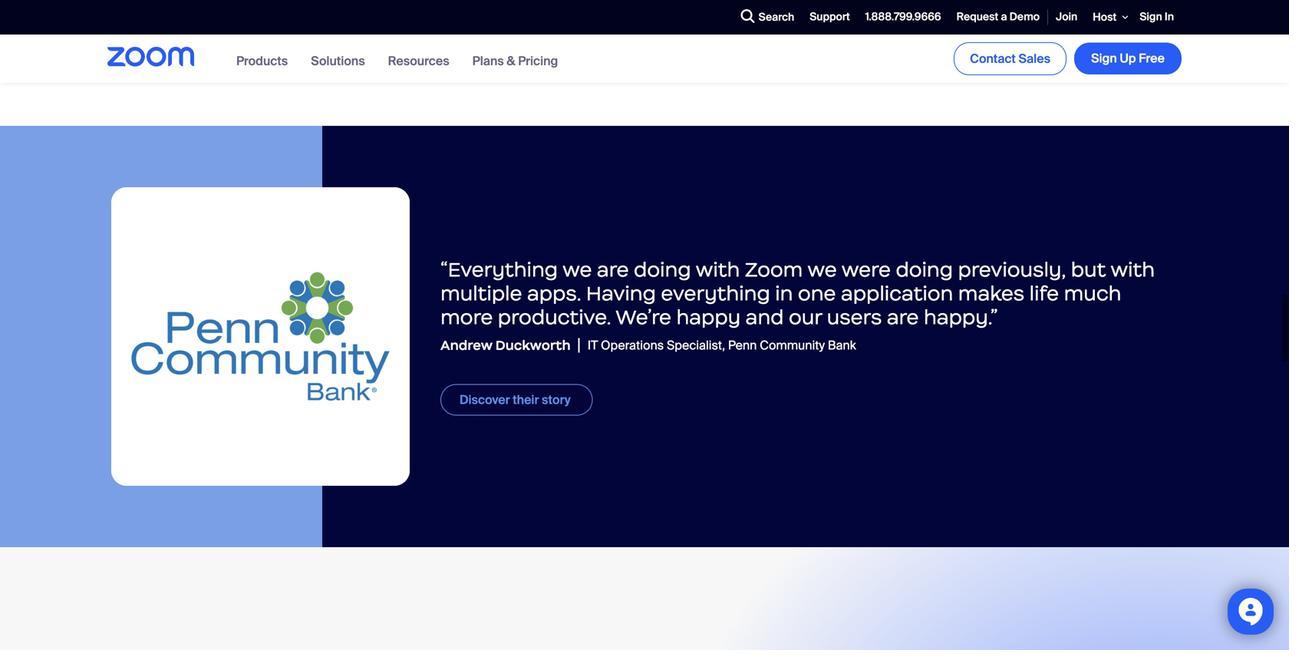 Task type: locate. For each thing, give the bounding box(es) containing it.
more
[[441, 305, 493, 330]]

doing right 'were'
[[896, 257, 954, 282]]

their
[[513, 392, 539, 408]]

1 horizontal spatial with
[[1111, 257, 1155, 282]]

we left 'were'
[[808, 257, 837, 282]]

doing
[[634, 257, 691, 282], [896, 257, 954, 282]]

with
[[696, 257, 740, 282], [1111, 257, 1155, 282]]

1 horizontal spatial sign
[[1140, 10, 1163, 24]]

are right 'users'
[[887, 305, 919, 330]]

duckworth
[[496, 337, 571, 354]]

sign up free link
[[1075, 43, 1182, 74]]

2 we from the left
[[808, 257, 837, 282]]

solutions
[[311, 53, 365, 69]]

apps.
[[527, 281, 582, 306]]

are
[[597, 257, 629, 282], [887, 305, 919, 330]]

sign for sign in
[[1140, 10, 1163, 24]]

1 vertical spatial are
[[887, 305, 919, 330]]

life
[[1030, 281, 1060, 306]]

are up we're
[[597, 257, 629, 282]]

penn
[[728, 337, 757, 353]]

discover
[[460, 392, 510, 408]]

0 horizontal spatial doing
[[634, 257, 691, 282]]

with right 'but'
[[1111, 257, 1155, 282]]

sign left in
[[1140, 10, 1163, 24]]

we
[[563, 257, 592, 282], [808, 257, 837, 282]]

sign
[[1140, 10, 1163, 24], [1092, 50, 1117, 67]]

2 doing from the left
[[896, 257, 954, 282]]

productive.
[[498, 305, 611, 330]]

support link
[[802, 1, 858, 34]]

search image
[[741, 9, 755, 23]]

discover their story link
[[441, 384, 593, 416]]

having
[[586, 281, 656, 306]]

we up productive.
[[563, 257, 592, 282]]

0 horizontal spatial sign
[[1092, 50, 1117, 67]]

plans & pricing link
[[473, 53, 558, 69]]

1 horizontal spatial doing
[[896, 257, 954, 282]]

but
[[1071, 257, 1107, 282]]

sign in link
[[1133, 1, 1182, 34]]

host button
[[1086, 0, 1133, 34]]

much
[[1064, 281, 1122, 306]]

multiple
[[441, 281, 522, 306]]

0 horizontal spatial are
[[597, 257, 629, 282]]

sales
[[1019, 51, 1051, 67]]

with up happy
[[696, 257, 740, 282]]

0 vertical spatial sign
[[1140, 10, 1163, 24]]

demo
[[1010, 10, 1040, 24]]

products
[[236, 53, 288, 69]]

&
[[507, 53, 516, 69]]

join
[[1056, 10, 1078, 24]]

join link
[[1049, 1, 1086, 34]]

andrew duckworth
[[441, 337, 571, 354]]

zoom logo image
[[107, 47, 194, 67]]

operations
[[601, 337, 664, 353]]

doing up we're
[[634, 257, 691, 282]]

plans
[[473, 53, 504, 69]]

sign in
[[1140, 10, 1175, 24]]

solutions button
[[311, 53, 365, 69]]

happy
[[677, 305, 741, 330]]

specialist,
[[667, 337, 725, 353]]

sign left up
[[1092, 50, 1117, 67]]

happy."
[[924, 305, 998, 330]]

1 vertical spatial sign
[[1092, 50, 1117, 67]]

story
[[542, 392, 571, 408]]

1 horizontal spatial we
[[808, 257, 837, 282]]

it operations specialist, penn community bank
[[588, 337, 857, 353]]

0 horizontal spatial with
[[696, 257, 740, 282]]

0 horizontal spatial we
[[563, 257, 592, 282]]

contact sales
[[970, 51, 1051, 67]]

request
[[957, 10, 999, 24]]

2 with from the left
[[1111, 257, 1155, 282]]



Task type: describe. For each thing, give the bounding box(es) containing it.
were
[[842, 257, 891, 282]]

search image
[[741, 9, 755, 23]]

0 vertical spatial are
[[597, 257, 629, 282]]

products button
[[236, 53, 288, 69]]

support
[[810, 10, 850, 24]]

previously,
[[958, 257, 1067, 282]]

1 with from the left
[[696, 257, 740, 282]]

andrew
[[441, 337, 493, 354]]

free
[[1139, 50, 1165, 67]]

search
[[759, 10, 795, 24]]

sign for sign up free
[[1092, 50, 1117, 67]]

1 we from the left
[[563, 257, 592, 282]]

a
[[1001, 10, 1008, 24]]

resources
[[388, 53, 450, 69]]

community
[[760, 337, 825, 353]]

contact sales link
[[954, 42, 1067, 75]]

"everything
[[441, 257, 558, 282]]

1 horizontal spatial are
[[887, 305, 919, 330]]

discover their story
[[460, 392, 574, 408]]

everything
[[661, 281, 771, 306]]

1.888.799.9666 link
[[858, 1, 949, 34]]

and
[[746, 305, 784, 330]]

request a demo link
[[949, 1, 1048, 34]]

in
[[1165, 10, 1175, 24]]

pricing
[[518, 53, 558, 69]]

our
[[789, 305, 822, 330]]

plans & pricing
[[473, 53, 558, 69]]

sign up free
[[1092, 50, 1165, 67]]

bank
[[828, 337, 857, 353]]

request a demo
[[957, 10, 1040, 24]]

in
[[776, 281, 793, 306]]

host
[[1093, 10, 1117, 24]]

contact
[[970, 51, 1016, 67]]

one
[[798, 281, 836, 306]]

makes
[[959, 281, 1025, 306]]

we're
[[616, 305, 672, 330]]

application
[[841, 281, 954, 306]]

"everything we are doing with zoom we were doing previously, but with multiple apps. having everything in one application makes life much more productive. we're happy and our users are happy."
[[441, 257, 1155, 330]]

penn community bank logo image
[[111, 187, 410, 486]]

up
[[1120, 50, 1137, 67]]

resources button
[[388, 53, 450, 69]]

it
[[588, 337, 598, 353]]

1.888.799.9666
[[866, 10, 942, 24]]

users
[[827, 305, 882, 330]]

zoom
[[745, 257, 803, 282]]

1 doing from the left
[[634, 257, 691, 282]]



Task type: vqa. For each thing, say whether or not it's contained in the screenshot.
topmost 'Resources'
no



